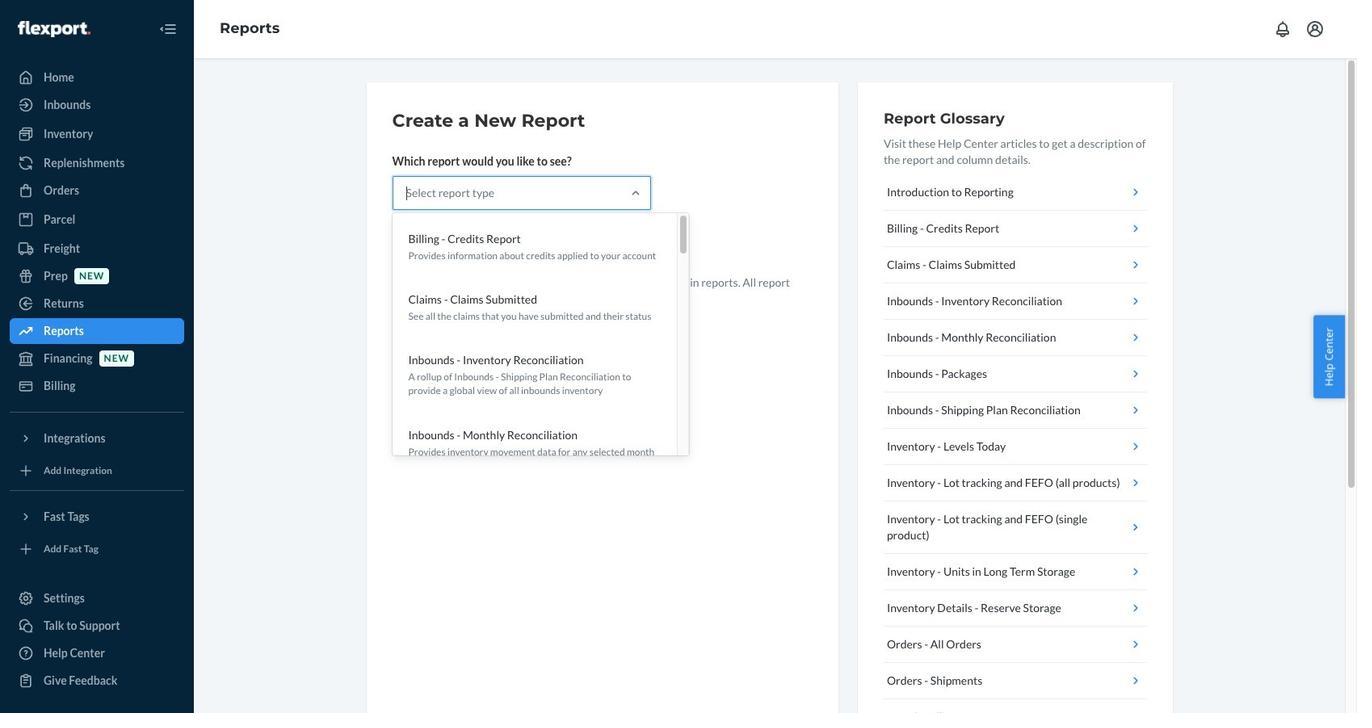 Task type: vqa. For each thing, say whether or not it's contained in the screenshot.
'supplier'
no



Task type: locate. For each thing, give the bounding box(es) containing it.
open notifications image
[[1274, 19, 1293, 39]]

flexport logo image
[[18, 21, 90, 37]]



Task type: describe. For each thing, give the bounding box(es) containing it.
close navigation image
[[158, 19, 178, 39]]

open account menu image
[[1306, 19, 1326, 39]]



